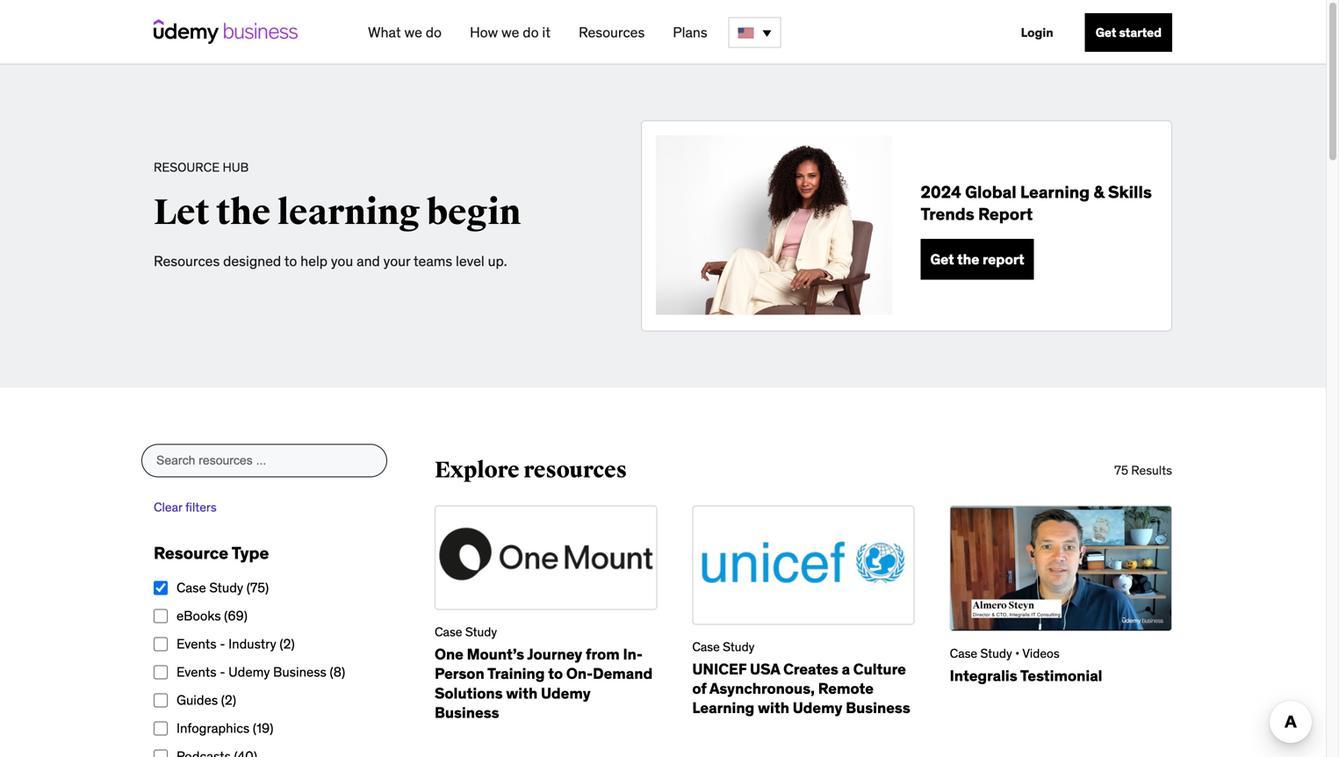 Task type: describe. For each thing, give the bounding box(es) containing it.
Search resources ... text field
[[141, 444, 387, 477]]

skills
[[1109, 182, 1153, 203]]

what we do
[[368, 23, 442, 41]]

the for let
[[216, 191, 271, 235]]

udemy business image
[[154, 19, 298, 44]]

teams
[[414, 252, 453, 270]]

hub
[[223, 159, 249, 175]]

infographics
[[177, 720, 250, 737]]

- for udemy
[[220, 664, 225, 680]]

how we do it
[[470, 23, 551, 41]]

resource
[[154, 159, 220, 175]]

case for (75)
[[177, 579, 206, 596]]

training
[[488, 664, 545, 683]]

demand
[[593, 664, 653, 683]]

one
[[435, 645, 464, 664]]

global
[[966, 182, 1017, 203]]

do for how we do it
[[523, 23, 539, 41]]

mount's
[[467, 645, 525, 664]]

let
[[154, 191, 210, 235]]

0 horizontal spatial business
[[273, 664, 327, 680]]

business inside case study one mount's journey from in- person training to on-demand solutions with udemy business
[[435, 703, 500, 722]]

person
[[435, 664, 485, 683]]

plans button
[[666, 17, 715, 48]]

udemy inside case study unicef usa creates a culture of asynchronous, remote learning with udemy business
[[793, 699, 843, 718]]

get the report link
[[921, 239, 1035, 280]]

unicef usa creates a culture of asynchronous, remote learning with udemy business link
[[693, 660, 911, 718]]

0 vertical spatial (2)
[[280, 636, 295, 652]]

do for what we do
[[426, 23, 442, 41]]

case for unicef
[[693, 639, 720, 655]]

testimonial
[[1021, 667, 1103, 686]]

&
[[1094, 182, 1105, 203]]

study for (75)
[[209, 579, 244, 596]]

case study • videos integralis testimonial
[[950, 646, 1103, 686]]

75 results
[[1115, 463, 1173, 478]]

resource hub
[[154, 159, 249, 175]]

Case Study (75) checkbox
[[154, 581, 168, 595]]

what
[[368, 23, 401, 41]]

learning inside case study unicef usa creates a culture of asynchronous, remote learning with udemy business
[[693, 699, 755, 718]]

explore resources
[[435, 457, 627, 484]]

and
[[357, 252, 380, 270]]

ebooks (69)
[[177, 607, 248, 624]]

resources
[[524, 457, 627, 484]]

videos
[[1023, 646, 1060, 662]]

started
[[1120, 25, 1162, 40]]

0 horizontal spatial (2)
[[221, 692, 236, 709]]

guides
[[177, 692, 218, 709]]

a
[[842, 660, 851, 679]]

how we do it button
[[463, 17, 558, 48]]

filters
[[185, 499, 217, 515]]

let the learning begin
[[154, 191, 521, 235]]

explore
[[435, 457, 520, 484]]

resources designed to help you and your teams level up.
[[154, 252, 508, 270]]

you
[[331, 252, 353, 270]]

2024
[[921, 182, 962, 203]]

(8)
[[330, 664, 345, 680]]

your
[[384, 252, 411, 270]]

events for events - udemy business (8)
[[177, 664, 217, 680]]

we for what
[[405, 23, 423, 41]]

learning inside 2024 global learning & skills trends report
[[1021, 182, 1091, 203]]

menu navigation
[[354, 0, 1173, 65]]

begin
[[427, 191, 521, 235]]

to inside case study one mount's journey from in- person training to on-demand solutions with udemy business
[[548, 664, 563, 683]]

case for one
[[435, 624, 463, 640]]

help
[[301, 252, 328, 270]]

trends
[[921, 203, 975, 224]]

75
[[1115, 463, 1129, 478]]

with inside case study one mount's journey from in- person training to on-demand solutions with udemy business
[[506, 684, 538, 703]]

Events - Industry (2) checkbox
[[154, 638, 168, 652]]

Infographics (19) checkbox
[[154, 722, 168, 736]]



Task type: locate. For each thing, give the bounding box(es) containing it.
how
[[470, 23, 498, 41]]

1 horizontal spatial do
[[523, 23, 539, 41]]

study up the (69)
[[209, 579, 244, 596]]

clear
[[154, 499, 182, 515]]

business down solutions
[[435, 703, 500, 722]]

get down trends
[[931, 251, 955, 269]]

study inside case study unicef usa creates a culture of asynchronous, remote learning with udemy business
[[723, 639, 755, 655]]

of
[[693, 679, 707, 698]]

get
[[1096, 25, 1117, 40], [931, 251, 955, 269]]

business down remote
[[846, 699, 911, 718]]

0 horizontal spatial get
[[931, 251, 955, 269]]

up.
[[488, 252, 508, 270]]

0 vertical spatial to
[[284, 252, 297, 270]]

study inside case study one mount's journey from in- person training to on-demand solutions with udemy business
[[466, 624, 497, 640]]

get the report
[[931, 251, 1025, 269]]

the inside get the report link
[[958, 251, 980, 269]]

udemy down remote
[[793, 699, 843, 718]]

ebooks
[[177, 607, 221, 624]]

study left •
[[981, 646, 1013, 662]]

the for get
[[958, 251, 980, 269]]

get left started
[[1096, 25, 1117, 40]]

business
[[273, 664, 327, 680], [846, 699, 911, 718], [435, 703, 500, 722]]

events - industry (2)
[[177, 636, 295, 652]]

1 events from the top
[[177, 636, 217, 652]]

usa
[[750, 660, 781, 679]]

integralis
[[950, 667, 1018, 686]]

resources inside popup button
[[579, 23, 645, 41]]

it
[[542, 23, 551, 41]]

learning down of
[[693, 699, 755, 718]]

events up "guides"
[[177, 664, 217, 680]]

2 we from the left
[[502, 23, 520, 41]]

2024 global learning & skills trends report link
[[921, 182, 1158, 225]]

1 vertical spatial to
[[548, 664, 563, 683]]

events down ebooks
[[177, 636, 217, 652]]

0 vertical spatial get
[[1096, 25, 1117, 40]]

results
[[1132, 463, 1173, 478]]

case inside case study • videos integralis testimonial
[[950, 646, 978, 662]]

get inside get the report link
[[931, 251, 955, 269]]

events for events - industry (2)
[[177, 636, 217, 652]]

we right how
[[502, 23, 520, 41]]

(2) up infographics (19)
[[221, 692, 236, 709]]

1 vertical spatial (2)
[[221, 692, 236, 709]]

0 vertical spatial learning
[[1021, 182, 1091, 203]]

get started link
[[1086, 13, 1173, 52]]

udemy down on- at the bottom of the page
[[541, 684, 591, 703]]

1 horizontal spatial udemy
[[541, 684, 591, 703]]

2 do from the left
[[523, 23, 539, 41]]

2024 global learning & skills trends report
[[921, 182, 1153, 224]]

1 horizontal spatial resources
[[579, 23, 645, 41]]

resource
[[154, 542, 229, 564]]

1 vertical spatial -
[[220, 664, 225, 680]]

•
[[1016, 646, 1020, 662]]

integralis testimonial link
[[950, 667, 1103, 686]]

(19)
[[253, 720, 274, 737]]

1 vertical spatial learning
[[693, 699, 755, 718]]

resources
[[579, 23, 645, 41], [154, 252, 220, 270]]

get for get the report
[[931, 251, 955, 269]]

udemy down industry
[[229, 664, 270, 680]]

2 horizontal spatial business
[[846, 699, 911, 718]]

case up integralis
[[950, 646, 978, 662]]

from
[[586, 645, 620, 664]]

1 - from the top
[[220, 636, 225, 652]]

learning
[[1021, 182, 1091, 203], [693, 699, 755, 718]]

business inside case study unicef usa creates a culture of asynchronous, remote learning with udemy business
[[846, 699, 911, 718]]

in-
[[623, 645, 643, 664]]

get for get started
[[1096, 25, 1117, 40]]

0 horizontal spatial udemy
[[229, 664, 270, 680]]

infographics (19)
[[177, 720, 274, 737]]

1 vertical spatial resources
[[154, 252, 220, 270]]

study up mount's
[[466, 624, 497, 640]]

case study (75)
[[177, 579, 269, 596]]

study up unicef
[[723, 639, 755, 655]]

case inside case study unicef usa creates a culture of asynchronous, remote learning with udemy business
[[693, 639, 720, 655]]

1 vertical spatial the
[[958, 251, 980, 269]]

0 horizontal spatial learning
[[693, 699, 755, 718]]

get inside "menu" navigation
[[1096, 25, 1117, 40]]

report
[[979, 203, 1034, 224]]

journey
[[528, 645, 583, 664]]

resources button
[[572, 17, 652, 48]]

udemy inside case study one mount's journey from in- person training to on-demand solutions with udemy business
[[541, 684, 591, 703]]

resources for resources designed to help you and your teams level up.
[[154, 252, 220, 270]]

study for one
[[466, 624, 497, 640]]

0 vertical spatial events
[[177, 636, 217, 652]]

remote
[[819, 679, 874, 698]]

industry
[[229, 636, 277, 652]]

business left (8)
[[273, 664, 327, 680]]

study for •
[[981, 646, 1013, 662]]

0 vertical spatial resources
[[579, 23, 645, 41]]

with down training
[[506, 684, 538, 703]]

study for unicef
[[723, 639, 755, 655]]

1 vertical spatial get
[[931, 251, 955, 269]]

case study one mount's journey from in- person training to on-demand solutions with udemy business
[[435, 624, 653, 722]]

clear filters link
[[154, 499, 217, 515]]

-
[[220, 636, 225, 652], [220, 664, 225, 680]]

Guides (2) checkbox
[[154, 694, 168, 708]]

0 horizontal spatial do
[[426, 23, 442, 41]]

- left industry
[[220, 636, 225, 652]]

do
[[426, 23, 442, 41], [523, 23, 539, 41]]

to down journey on the left of page
[[548, 664, 563, 683]]

with inside case study unicef usa creates a culture of asynchronous, remote learning with udemy business
[[758, 699, 790, 718]]

case up ebooks
[[177, 579, 206, 596]]

- down events - industry (2)
[[220, 664, 225, 680]]

(2) right industry
[[280, 636, 295, 652]]

1 we from the left
[[405, 23, 423, 41]]

eBooks (69) checkbox
[[154, 609, 168, 624]]

resources for resources
[[579, 23, 645, 41]]

the left report
[[958, 251, 980, 269]]

do left it
[[523, 23, 539, 41]]

resource type
[[154, 542, 269, 564]]

(69)
[[224, 607, 248, 624]]

2 events from the top
[[177, 664, 217, 680]]

2 - from the top
[[220, 664, 225, 680]]

solutions
[[435, 684, 503, 703]]

the down hub
[[216, 191, 271, 235]]

0 horizontal spatial the
[[216, 191, 271, 235]]

plans
[[673, 23, 708, 41]]

login button
[[1011, 13, 1065, 52]]

1 horizontal spatial with
[[758, 699, 790, 718]]

1 horizontal spatial to
[[548, 664, 563, 683]]

1 horizontal spatial get
[[1096, 25, 1117, 40]]

to left help
[[284, 252, 297, 270]]

0 horizontal spatial to
[[284, 252, 297, 270]]

events
[[177, 636, 217, 652], [177, 664, 217, 680]]

learning left &
[[1021, 182, 1091, 203]]

one mount's journey from in- person training to on-demand solutions with udemy business link
[[435, 645, 653, 722]]

1 horizontal spatial (2)
[[280, 636, 295, 652]]

asynchronous,
[[710, 679, 815, 698]]

with
[[506, 684, 538, 703], [758, 699, 790, 718]]

0 vertical spatial -
[[220, 636, 225, 652]]

0 horizontal spatial we
[[405, 23, 423, 41]]

1 horizontal spatial we
[[502, 23, 520, 41]]

type
[[232, 542, 269, 564]]

- for industry
[[220, 636, 225, 652]]

with down asynchronous,
[[758, 699, 790, 718]]

Events - Udemy Business (8) checkbox
[[154, 666, 168, 680]]

designed
[[223, 252, 281, 270]]

what we do button
[[361, 17, 449, 48]]

guides (2)
[[177, 692, 236, 709]]

case inside case study one mount's journey from in- person training to on-demand solutions with udemy business
[[435, 624, 463, 640]]

Podcasts (40) checkbox
[[154, 750, 168, 757]]

case for •
[[950, 646, 978, 662]]

unicef
[[693, 660, 747, 679]]

study
[[209, 579, 244, 596], [466, 624, 497, 640], [723, 639, 755, 655], [981, 646, 1013, 662]]

login
[[1022, 25, 1054, 40]]

level
[[456, 252, 485, 270]]

1 horizontal spatial learning
[[1021, 182, 1091, 203]]

resources right it
[[579, 23, 645, 41]]

get started
[[1096, 25, 1162, 40]]

1 horizontal spatial business
[[435, 703, 500, 722]]

(75)
[[247, 579, 269, 596]]

udemy
[[229, 664, 270, 680], [541, 684, 591, 703], [793, 699, 843, 718]]

2 horizontal spatial udemy
[[793, 699, 843, 718]]

events - udemy business (8)
[[177, 664, 345, 680]]

1 do from the left
[[426, 23, 442, 41]]

do right what
[[426, 23, 442, 41]]

1 vertical spatial events
[[177, 664, 217, 680]]

culture
[[854, 660, 907, 679]]

case up unicef
[[693, 639, 720, 655]]

report
[[983, 251, 1025, 269]]

0 horizontal spatial with
[[506, 684, 538, 703]]

case up one
[[435, 624, 463, 640]]

we
[[405, 23, 423, 41], [502, 23, 520, 41]]

resources down let
[[154, 252, 220, 270]]

study inside case study • videos integralis testimonial
[[981, 646, 1013, 662]]

we right what
[[405, 23, 423, 41]]

0 horizontal spatial resources
[[154, 252, 220, 270]]

clear filters
[[154, 499, 217, 515]]

we for how
[[502, 23, 520, 41]]

on-
[[567, 664, 593, 683]]

case
[[177, 579, 206, 596], [435, 624, 463, 640], [693, 639, 720, 655], [950, 646, 978, 662]]

learning
[[278, 191, 420, 235]]

case study unicef usa creates a culture of asynchronous, remote learning with udemy business
[[693, 639, 911, 718]]

0 vertical spatial the
[[216, 191, 271, 235]]

1 horizontal spatial the
[[958, 251, 980, 269]]

creates
[[784, 660, 839, 679]]



Task type: vqa. For each thing, say whether or not it's contained in the screenshot.
Study within the Case Study Unicef Usa Creates A Culture Of Asynchronous, Remote Learning With Udemy Business
yes



